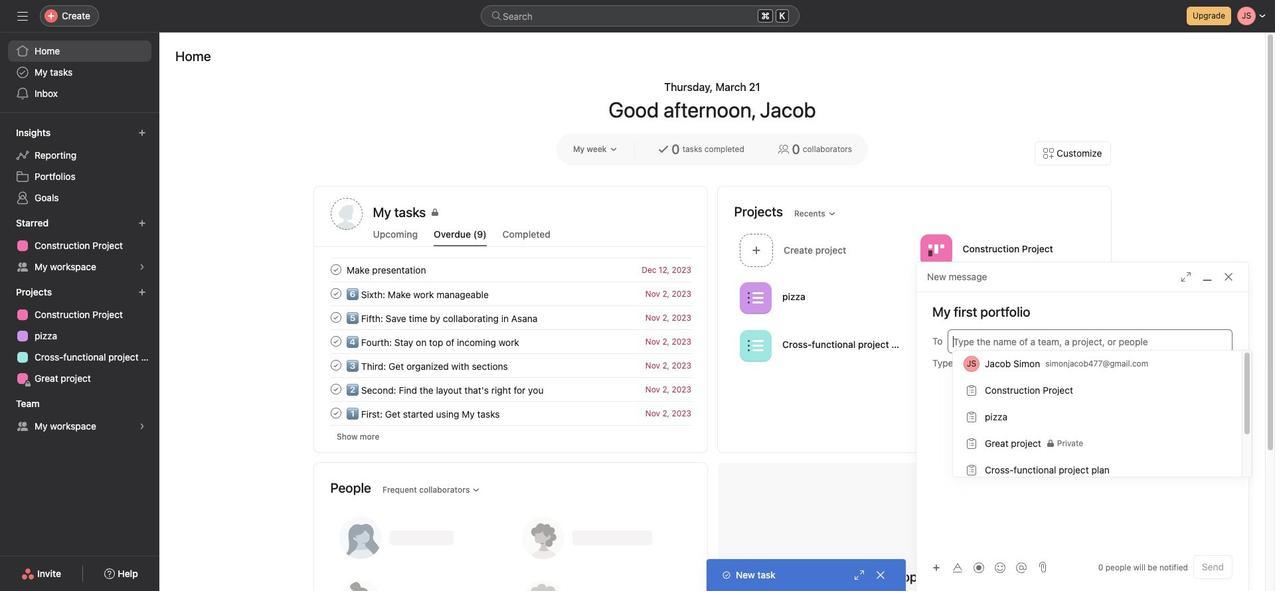Task type: describe. For each thing, give the bounding box(es) containing it.
add profile photo image
[[331, 198, 362, 230]]

dismiss image
[[1086, 478, 1097, 488]]

starred element
[[0, 211, 159, 280]]

new project or portfolio image
[[138, 288, 146, 296]]

new insights image
[[138, 129, 146, 137]]

global element
[[0, 33, 159, 112]]

expand new task image
[[855, 570, 865, 581]]

4 mark complete checkbox from the top
[[328, 381, 344, 397]]

add items to starred image
[[138, 219, 146, 227]]

board image
[[928, 290, 944, 306]]

1 mark complete checkbox from the top
[[328, 262, 344, 278]]

close image
[[876, 570, 886, 581]]

at mention image
[[1017, 563, 1027, 573]]

Search tasks, projects, and more text field
[[481, 5, 800, 27]]

2 mark complete image from the top
[[328, 381, 344, 397]]

see details, my workspace image
[[138, 263, 146, 271]]

4 mark complete image from the top
[[328, 358, 344, 373]]

3 mark complete checkbox from the top
[[328, 358, 344, 373]]

see details, my workspace image
[[138, 423, 146, 431]]

insights element
[[0, 121, 159, 211]]

1 mark complete image from the top
[[328, 334, 344, 350]]

expand popout to full screen image
[[1182, 272, 1192, 282]]

1 mark complete image from the top
[[328, 262, 344, 278]]

2 mark complete checkbox from the top
[[328, 334, 344, 350]]



Task type: vqa. For each thing, say whether or not it's contained in the screenshot.
FILTERS
no



Task type: locate. For each thing, give the bounding box(es) containing it.
emoji image
[[995, 563, 1006, 573]]

mark complete image
[[328, 262, 344, 278], [328, 286, 344, 302], [328, 310, 344, 326], [328, 358, 344, 373], [328, 405, 344, 421]]

0 vertical spatial list image
[[748, 290, 764, 306]]

dialog
[[917, 262, 1249, 591]]

5 mark complete checkbox from the top
[[328, 405, 344, 421]]

list image
[[748, 290, 764, 306], [748, 338, 764, 354]]

Mark complete checkbox
[[328, 310, 344, 326], [328, 334, 344, 350]]

Type the name of a team, a project, or people text field
[[954, 334, 1226, 350]]

1 vertical spatial mark complete checkbox
[[328, 334, 344, 350]]

Mark complete checkbox
[[328, 262, 344, 278], [328, 286, 344, 302], [328, 358, 344, 373], [328, 381, 344, 397], [328, 405, 344, 421]]

toolbar
[[928, 558, 1034, 577]]

2 list image from the top
[[748, 338, 764, 354]]

2 mark complete checkbox from the top
[[328, 286, 344, 302]]

0 vertical spatial mark complete checkbox
[[328, 310, 344, 326]]

record a video image
[[974, 563, 985, 573]]

0 vertical spatial mark complete image
[[328, 334, 344, 350]]

1 vertical spatial list image
[[748, 338, 764, 354]]

1 list image from the top
[[748, 290, 764, 306]]

5 mark complete image from the top
[[328, 405, 344, 421]]

hide sidebar image
[[17, 11, 28, 21]]

insert an object image
[[933, 564, 941, 572]]

teams element
[[0, 392, 159, 440]]

Add subject text field
[[917, 303, 1249, 322]]

1 vertical spatial mark complete image
[[328, 381, 344, 397]]

mark complete image
[[328, 334, 344, 350], [328, 381, 344, 397]]

board image
[[928, 242, 944, 258]]

3 mark complete image from the top
[[328, 310, 344, 326]]

formatting image
[[953, 563, 964, 573]]

None field
[[481, 5, 800, 27]]

projects element
[[0, 280, 159, 392]]

close image
[[1224, 272, 1235, 282]]

1 mark complete checkbox from the top
[[328, 310, 344, 326]]

list item
[[735, 230, 915, 270], [315, 258, 707, 282], [315, 282, 707, 306], [315, 306, 707, 330], [315, 330, 707, 354], [315, 354, 707, 377], [315, 377, 707, 401], [315, 401, 707, 425]]

2 mark complete image from the top
[[328, 286, 344, 302]]

minimize image
[[1203, 272, 1213, 282]]



